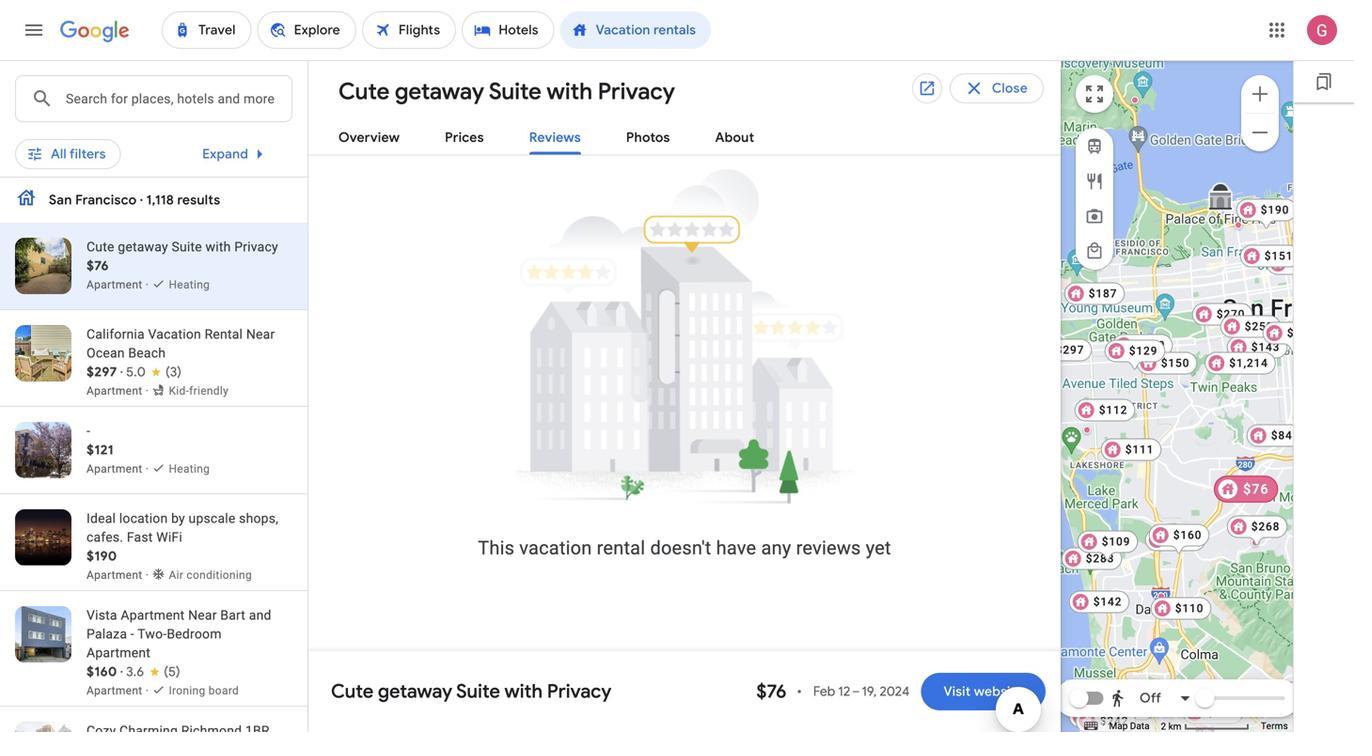 Task type: describe. For each thing, give the bounding box(es) containing it.
$662 link
[[1069, 706, 1130, 728]]

$228 link
[[1183, 702, 1244, 725]]

2 vertical spatial $76
[[757, 680, 787, 704]]

shops,
[[239, 511, 279, 527]]

by inside popup button
[[869, 140, 884, 157]]

0 vertical spatial apartment
[[121, 608, 185, 624]]

this vacation rental doesn't have any reviews yet
[[478, 538, 891, 560]]

vacation
[[519, 538, 592, 560]]

$169 link
[[1078, 531, 1138, 563]]

- inside - $121
[[87, 424, 90, 439]]

map region
[[1061, 60, 1294, 733]]

cute inside cute getaway suite with privacy $76
[[87, 239, 114, 255]]

$150 link
[[1137, 352, 1198, 375]]

petite auberge - queen room, $325 image
[[1292, 225, 1353, 257]]

apartment · for location
[[87, 569, 152, 582]]

rating
[[482, 140, 519, 157]]

near inside vista apartment near bart and palaza - two-bedroom apartment $160 ·
[[188, 608, 217, 624]]

0 vertical spatial $160
[[1174, 529, 1202, 542]]

clear image
[[319, 86, 341, 108]]

close button
[[950, 73, 1044, 103]]

$450 link
[[1113, 334, 1173, 357]]

$143
[[1252, 341, 1280, 354]]

$270 link
[[1192, 303, 1253, 326]]

$842 link
[[1247, 425, 1308, 447]]

$1,214 link
[[1205, 352, 1276, 375]]

2 vertical spatial privacy
[[547, 680, 612, 704]]

bart
[[220, 608, 246, 624]]

5 apartment · from the top
[[87, 685, 152, 698]]

$1,214
[[1230, 357, 1269, 370]]

$450
[[1137, 339, 1166, 352]]

$110 link
[[1151, 598, 1212, 620]]

$268 link
[[1227, 516, 1288, 548]]

(1)
[[109, 140, 124, 157]]

1 vertical spatial cute getaway suite with privacy
[[331, 680, 612, 704]]

expand
[[202, 146, 248, 163]]

palaza
[[87, 627, 127, 642]]

reviews
[[796, 538, 861, 560]]

$111
[[1126, 443, 1154, 457]]

heating for $121
[[169, 463, 210, 476]]

zoom in map image
[[1249, 83, 1272, 105]]

ironing
[[169, 685, 206, 698]]

2024
[[880, 684, 910, 701]]

$297 link
[[1032, 339, 1092, 362]]

suite inside heading
[[489, 78, 542, 106]]

$129
[[1129, 345, 1158, 358]]

$134
[[1256, 336, 1285, 349]]

map
[[1109, 721, 1128, 732]]

cute getaway suite with privacy inside cute getaway suite with privacy heading
[[339, 78, 675, 106]]

cute getaway suite with privacy $76
[[87, 239, 278, 274]]

$129 link
[[1105, 340, 1166, 372]]

open in new tab image
[[918, 79, 936, 97]]

near inside 'california vacation rental near ocean beach $297 ·'
[[246, 327, 275, 342]]

off
[[1140, 690, 1162, 707]]

about
[[715, 129, 755, 146]]

privacy inside cute getaway suite with privacy heading
[[598, 78, 675, 106]]

by inside ideal location by upscale shops, cafes. fast wifi $190
[[171, 511, 185, 527]]

filters for all filters
[[70, 146, 106, 163]]

1 vertical spatial $76
[[1244, 482, 1269, 497]]

Check-in text field
[[421, 74, 533, 118]]

guest rating button
[[408, 134, 551, 164]]

board
[[209, 685, 239, 698]]

$134 link
[[1232, 332, 1293, 354]]

sort by
[[839, 140, 884, 157]]

visit website
[[944, 684, 1023, 701]]

guest rating
[[440, 140, 519, 157]]

sort
[[839, 140, 866, 157]]

$495 link
[[1267, 253, 1327, 275]]

pet friendly beautiful 2br condo overlooking san francisco bay image
[[1287, 199, 1294, 206]]

$277
[[1119, 703, 1148, 716]]

off button
[[1106, 676, 1198, 721]]

$268
[[1252, 521, 1280, 534]]

$150
[[1161, 357, 1190, 370]]

ideal location by upscale shops, cafes. fast wifi $190
[[87, 511, 279, 565]]

with inside cute getaway suite with privacy $76
[[206, 239, 231, 255]]

overview
[[339, 129, 400, 146]]

getaway inside cute getaway suite with privacy $76
[[118, 239, 168, 255]]

$143 link
[[1227, 336, 1288, 359]]

$160 inside vista apartment near bart and palaza - two-bedroom apartment $160 ·
[[87, 664, 117, 681]]

rooms
[[590, 140, 633, 157]]

Check-out text field
[[605, 74, 719, 118]]

air conditioning
[[169, 569, 252, 582]]

have
[[716, 538, 757, 560]]

rooms button
[[558, 134, 665, 164]]

this
[[478, 538, 515, 560]]

all filters button
[[15, 132, 121, 177]]

$187
[[1089, 287, 1118, 301]]

1 vertical spatial apartment
[[87, 646, 151, 661]]

$662
[[1094, 711, 1122, 724]]

5 out of 5 stars from 3 reviews image
[[126, 363, 182, 382]]

$250
[[1245, 320, 1274, 333]]

apartment · for getaway
[[87, 278, 152, 292]]

lombard  cow hollow modern & chic condo-walk score 98 image
[[1235, 222, 1243, 229]]

· inside 'california vacation rental near ocean beach $297 ·'
[[120, 364, 123, 381]]

high ceiling modern design studio, $101 image
[[1285, 693, 1345, 725]]

amenities
[[704, 140, 768, 157]]

$109
[[1102, 536, 1131, 549]]

$142 link
[[1069, 591, 1130, 614]]

(5)
[[164, 664, 180, 681]]

location
[[119, 511, 168, 527]]

$109 link
[[1078, 531, 1138, 563]]

apartment · for $121
[[87, 463, 152, 476]]

upscale
[[189, 511, 236, 527]]

•
[[797, 684, 802, 701]]

1 horizontal spatial with
[[505, 680, 543, 704]]

property type
[[282, 140, 369, 157]]

all filters (1) button
[[15, 134, 139, 164]]

$270
[[1217, 308, 1246, 321]]

$187 link
[[1065, 283, 1125, 305]]

wifi
[[156, 530, 182, 546]]

san
[[49, 192, 72, 209]]

cafes.
[[87, 530, 123, 546]]

inviting & modern - garage/kitchen/family friendly - 3b/2ba - 12 min sf/o image
[[1194, 602, 1201, 610]]

rental
[[597, 538, 646, 560]]

haight ashbury painted lady studio image
[[1222, 317, 1229, 324]]

price
[[179, 140, 210, 157]]



Task type: locate. For each thing, give the bounding box(es) containing it.
all filters
[[51, 146, 106, 163]]

$121 right the $134
[[1287, 327, 1316, 340]]

california vacation rental near ocean beach $297 ·
[[87, 327, 275, 381]]

$112 link
[[1075, 399, 1136, 422]]

doesn't
[[650, 538, 712, 560]]

by
[[869, 140, 884, 157], [171, 511, 185, 527]]

conditioning
[[187, 569, 252, 582]]

1 vertical spatial by
[[171, 511, 185, 527]]

0 vertical spatial privacy
[[598, 78, 675, 106]]

2 filters from the top
[[70, 146, 106, 163]]

$297 down ocean
[[87, 364, 117, 380]]

view larger map image
[[1084, 83, 1106, 105]]

$190 up $151
[[1261, 204, 1290, 217]]

rental
[[205, 327, 243, 342]]

$160 left house-canyon dr image at the bottom right of page
[[1174, 529, 1202, 542]]

3 apartment · from the top
[[87, 463, 152, 476]]

1 vertical spatial heating
[[169, 463, 210, 476]]

0 horizontal spatial with
[[206, 239, 231, 255]]

apartment · down the cafes.
[[87, 569, 152, 582]]

2 all from the top
[[51, 146, 67, 163]]

$160 link
[[1149, 524, 1210, 556]]

vista
[[87, 608, 117, 624]]

vacation
[[148, 327, 201, 342]]

sort by button
[[807, 134, 916, 164]]

newly built luxury home 1 mile from sf image
[[1158, 593, 1165, 601]]

terms link
[[1261, 721, 1289, 732]]

2 vertical spatial with
[[505, 680, 543, 704]]

2 · from the top
[[120, 664, 123, 681]]

0 horizontal spatial $160
[[87, 664, 117, 681]]

property
[[282, 140, 337, 157]]

heating for getaway
[[169, 278, 210, 292]]

$495
[[1291, 257, 1320, 270]]

vista apartment near bart and palaza - two-bedroom apartment $160 ·
[[87, 608, 271, 681]]

1 vertical spatial ·
[[120, 664, 123, 681]]

all for all filters
[[51, 146, 67, 163]]

4 apartment · from the top
[[87, 569, 152, 582]]

$204 link
[[1145, 529, 1206, 552]]

$112
[[1099, 404, 1128, 417]]

all filters (1)
[[51, 140, 124, 157]]

0 vertical spatial $297
[[1056, 344, 1085, 357]]

prices
[[445, 129, 484, 146]]

3.6 out of 5 stars from 5 reviews image
[[126, 663, 180, 682]]

apartment · up california
[[87, 278, 152, 292]]

1 vertical spatial suite
[[172, 239, 202, 255]]

$228
[[1208, 707, 1236, 720]]

privacy
[[598, 78, 675, 106], [234, 239, 278, 255], [547, 680, 612, 704]]

data
[[1130, 721, 1150, 732]]

by up wifi
[[171, 511, 185, 527]]

0 vertical spatial -
[[87, 424, 90, 439]]

· inside vista apartment near bart and palaza - two-bedroom apartment $160 ·
[[120, 664, 123, 681]]

filters inside form
[[70, 140, 106, 157]]

1 vertical spatial with
[[206, 239, 231, 255]]

2 heating from the top
[[169, 463, 210, 476]]

suite
[[489, 78, 542, 106], [172, 239, 202, 255], [456, 680, 500, 704]]

0 vertical spatial near
[[246, 327, 275, 342]]

1 vertical spatial privacy
[[234, 239, 278, 255]]

1 horizontal spatial -
[[131, 627, 134, 642]]

1 all from the top
[[51, 140, 67, 157]]

$111 link
[[1101, 439, 1162, 461]]

close
[[992, 80, 1028, 97]]

0 horizontal spatial $190
[[87, 548, 117, 565]]

$142
[[1094, 596, 1122, 609]]

$151 link
[[1240, 245, 1301, 268]]

house-canyon dr image
[[1252, 539, 1259, 547]]

expand button
[[180, 132, 293, 177]]

cute getaway suite with privacy heading
[[324, 75, 675, 107]]

all inside filters form
[[51, 140, 67, 157]]

feb
[[813, 684, 835, 701]]

0 horizontal spatial by
[[171, 511, 185, 527]]

1 vertical spatial $160
[[87, 664, 117, 681]]

0 horizontal spatial $76
[[87, 258, 109, 274]]

2 horizontal spatial $76
[[1244, 482, 1269, 497]]

near
[[246, 327, 275, 342], [188, 608, 217, 624]]

$190 down the cafes.
[[87, 548, 117, 565]]

yet
[[866, 538, 891, 560]]

$76 up $268
[[1244, 482, 1269, 497]]

12 – 19,
[[838, 684, 877, 701]]

filters for all filters (1)
[[70, 140, 106, 157]]

cute getaway suite with privacy
[[339, 78, 675, 106], [331, 680, 612, 704]]

main menu image
[[23, 19, 45, 41]]

1 horizontal spatial $76
[[757, 680, 787, 704]]

$76 left •
[[757, 680, 787, 704]]

$283 link
[[1062, 548, 1122, 570]]

$76 down francisco · 1,118
[[87, 258, 109, 274]]

cavallo point - historic king room image
[[1132, 96, 1139, 104]]

0 horizontal spatial $121
[[87, 442, 114, 459]]

- down ocean
[[87, 424, 90, 439]]

1 heating from the top
[[169, 278, 210, 292]]

0 vertical spatial cute getaway suite with privacy
[[339, 78, 675, 106]]

1 · from the top
[[120, 364, 123, 381]]

price button
[[147, 134, 242, 164]]

- left two-
[[131, 627, 134, 642]]

heating up "upscale"
[[169, 463, 210, 476]]

0 horizontal spatial -
[[87, 424, 90, 439]]

feb 12 – 19, 2024
[[813, 684, 910, 701]]

1 vertical spatial near
[[188, 608, 217, 624]]

- $121
[[87, 424, 114, 459]]

0 vertical spatial with
[[547, 78, 593, 106]]

property type button
[[250, 134, 401, 164]]

terms
[[1261, 721, 1289, 732]]

0 vertical spatial $76
[[87, 258, 109, 274]]

$297 inside 'california vacation rental near ocean beach $297 ·'
[[87, 364, 117, 380]]

1 vertical spatial getaway
[[118, 239, 168, 255]]

$121 up ideal
[[87, 442, 114, 459]]

san francisco · 1,118 results heading
[[49, 189, 220, 212]]

$76 inside cute getaway suite with privacy $76
[[87, 258, 109, 274]]

1 horizontal spatial $190
[[1261, 204, 1290, 217]]

privacy inside cute getaway suite with privacy $76
[[234, 239, 278, 255]]

2 vertical spatial suite
[[456, 680, 500, 704]]

0 horizontal spatial near
[[188, 608, 217, 624]]

heating down cute getaway suite with privacy $76
[[169, 278, 210, 292]]

luxostays | ! modern 3b #king bed #sfo#family image
[[1223, 713, 1230, 721]]

photos
[[626, 129, 670, 146]]

cute
[[339, 78, 390, 106], [87, 239, 114, 255], [331, 680, 374, 704]]

francisco · 1,118
[[75, 192, 174, 209]]

near up bedroom at the left bottom
[[188, 608, 217, 624]]

san francisco · 1,118 results
[[49, 192, 220, 209]]

2 vertical spatial cute
[[331, 680, 374, 704]]

$250 link
[[1221, 316, 1281, 338]]

1 horizontal spatial near
[[246, 327, 275, 342]]

$121
[[1287, 327, 1316, 340], [87, 442, 114, 459]]

near right rental
[[246, 327, 275, 342]]

map data button
[[1109, 720, 1150, 733]]

1 filters from the top
[[70, 140, 106, 157]]

map data
[[1109, 721, 1150, 732]]

0 vertical spatial suite
[[489, 78, 542, 106]]

amenities button
[[672, 134, 800, 164]]

$204
[[1170, 534, 1199, 547]]

1 vertical spatial $297
[[87, 364, 117, 380]]

apartment · down 3.6
[[87, 685, 152, 698]]

california
[[87, 327, 145, 342]]

ironing board
[[169, 685, 239, 698]]

kid-
[[169, 385, 189, 398]]

1 horizontal spatial $121
[[1287, 327, 1316, 340]]

reviews
[[529, 129, 581, 146]]

fast
[[127, 530, 153, 546]]

beach
[[128, 346, 166, 361]]

suite inside cute getaway suite with privacy $76
[[172, 239, 202, 255]]

$160 left 3.6
[[87, 664, 117, 681]]

1 horizontal spatial $297
[[1056, 344, 1085, 357]]

tab list
[[309, 114, 1061, 156]]

visit
[[944, 684, 971, 701]]

keyboard shortcuts image
[[1085, 722, 1098, 731]]

0 vertical spatial by
[[869, 140, 884, 157]]

by right sort
[[869, 140, 884, 157]]

1 vertical spatial $190
[[87, 548, 117, 565]]

1 vertical spatial $121
[[87, 442, 114, 459]]

apartment · down 5.0
[[87, 385, 152, 398]]

apartment ·
[[87, 278, 152, 292], [87, 385, 152, 398], [87, 463, 152, 476], [87, 569, 152, 582], [87, 685, 152, 698]]

2 horizontal spatial with
[[547, 78, 593, 106]]

$190 link
[[1237, 199, 1297, 231]]

1 vertical spatial cute
[[87, 239, 114, 255]]

tab list containing overview
[[309, 114, 1061, 156]]

· left 5.0
[[120, 364, 123, 381]]

type
[[340, 140, 369, 157]]

bedroom
[[167, 627, 222, 642]]

apartment · down - $121
[[87, 463, 152, 476]]

0 horizontal spatial $297
[[87, 364, 117, 380]]

- inside vista apartment near bart and palaza - two-bedroom apartment $160 ·
[[131, 627, 134, 642]]

$121 link
[[1263, 322, 1324, 354]]

0 vertical spatial ·
[[120, 364, 123, 381]]

all for all filters (1)
[[51, 140, 67, 157]]

2 vertical spatial getaway
[[378, 680, 453, 704]]

1 horizontal spatial $160
[[1174, 529, 1202, 542]]

1 vertical spatial -
[[131, 627, 134, 642]]

filters form
[[15, 60, 916, 190]]

· left 3.6
[[120, 664, 123, 681]]

getaway inside heading
[[395, 78, 484, 106]]

1 apartment · from the top
[[87, 278, 152, 292]]

Search for places, hotels and more text field
[[65, 76, 292, 121]]

apartment down palaza
[[87, 646, 151, 661]]

0 vertical spatial getaway
[[395, 78, 484, 106]]

air
[[169, 569, 184, 582]]

0 vertical spatial cute
[[339, 78, 390, 106]]

$169
[[1102, 536, 1131, 549]]

0 vertical spatial heating
[[169, 278, 210, 292]]

with inside heading
[[547, 78, 593, 106]]

0 vertical spatial $121
[[1287, 327, 1316, 340]]

results
[[177, 192, 220, 209]]

private 3br/2ba/hot tub/pet friendly next to ocean beach image
[[1084, 427, 1091, 434]]

ideal
[[87, 511, 116, 527]]

zoom out map image
[[1249, 121, 1272, 144]]

$190 inside ideal location by upscale shops, cafes. fast wifi $190
[[87, 548, 117, 565]]

$76 link
[[1214, 476, 1278, 503]]

cute inside heading
[[339, 78, 390, 106]]

$110
[[1176, 602, 1204, 616]]

apartment up two-
[[121, 608, 185, 624]]

1 horizontal spatial by
[[869, 140, 884, 157]]

kid-friendly
[[169, 385, 229, 398]]

2 apartment · from the top
[[87, 385, 152, 398]]

0 vertical spatial $190
[[1261, 204, 1290, 217]]

$297 down $187 link at the top right of the page
[[1056, 344, 1085, 357]]



Task type: vqa. For each thing, say whether or not it's contained in the screenshot.


